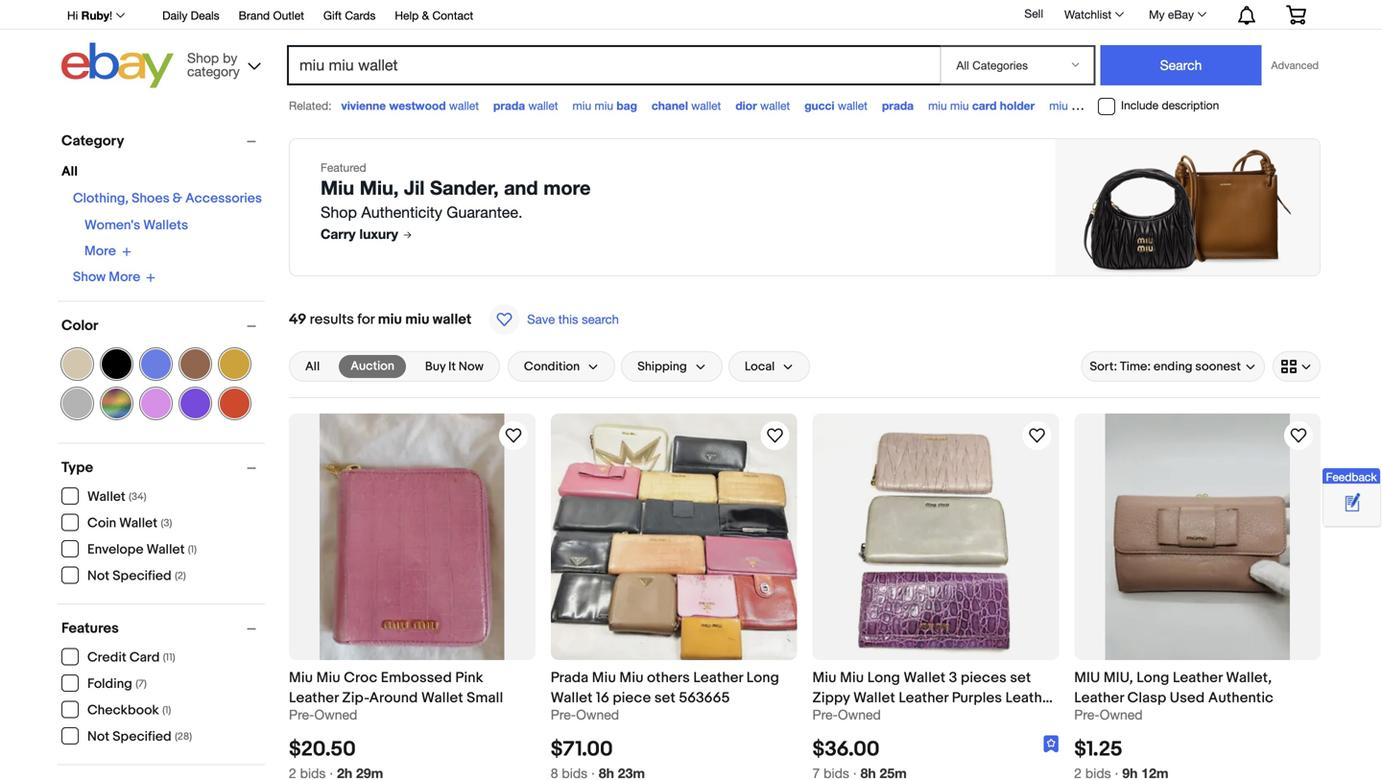 Task type: describe. For each thing, give the bounding box(es) containing it.
buy
[[425, 359, 446, 374]]

card
[[129, 650, 160, 666]]

leather inside prada miu miu others  leather long wallet 16 piece set 563665 pre-owned
[[693, 669, 743, 686]]

watchlist link
[[1054, 3, 1133, 26]]

leather left purples at the right of the page
[[899, 689, 949, 707]]

prada miu miu others  leather long wallet 16 piece set 563665 pre-owned
[[551, 669, 779, 722]]

prada for prada
[[882, 99, 914, 112]]

Auction selected text field
[[351, 358, 394, 375]]

credit card (11)
[[87, 650, 175, 666]]

buy it now link
[[414, 355, 495, 378]]

3 owned from the left
[[838, 707, 881, 722]]

gift
[[323, 9, 342, 22]]

color button
[[61, 317, 265, 334]]

authentic
[[1208, 689, 1274, 707]]

women's wallets
[[84, 217, 188, 234]]

prada miu miu others  leather long wallet 16 piece set 563665 heading
[[551, 669, 779, 707]]

clasp
[[1127, 689, 1166, 707]]

miu miu, jil sander, and more region
[[289, 138, 1321, 276]]

gucci
[[805, 99, 835, 112]]

owned inside miu miu croc embossed pink leather zip-around wallet small pre-owned
[[314, 707, 357, 722]]

pre-owned
[[812, 707, 881, 722]]

results
[[310, 311, 354, 328]]

miu miu long wallet 3 pieces set zippy wallet  leather purples leather 3605803 heading
[[812, 669, 1055, 727]]

wallet up coin
[[87, 489, 126, 505]]

category button
[[61, 132, 265, 150]]

sort:
[[1090, 359, 1117, 374]]

color
[[61, 317, 98, 334]]

set inside prada miu miu others  leather long wallet 16 piece set 563665 pre-owned
[[654, 689, 676, 707]]

gift cards
[[323, 9, 376, 22]]

ruby
[[81, 9, 109, 22]]

holder
[[1000, 99, 1035, 112]]

pre- inside prada miu miu others  leather long wallet 16 piece set 563665 pre-owned
[[551, 707, 576, 722]]

miu miu croc embossed pink leather zip-around wallet small heading
[[289, 669, 503, 707]]

miu miu long wallet 3 pieces set zippy wallet  leather purples leather 3605803 image
[[812, 414, 1059, 660]]

clothing, shoes & accessories
[[73, 191, 262, 207]]

prada miu miu others  leather long wallet 16 piece set 563665 image
[[551, 414, 797, 660]]

1 vertical spatial more
[[109, 269, 140, 286]]

gucci wallet
[[805, 99, 868, 112]]

$1.25
[[1074, 737, 1123, 762]]

wallet left miu miu bag
[[528, 99, 558, 112]]

watch miu miu long wallet 3 pieces set zippy wallet  leather purples leather 3605803 image
[[1025, 424, 1048, 447]]

ending
[[1154, 359, 1193, 374]]

wallet (34)
[[87, 489, 147, 505]]

(2)
[[175, 570, 186, 583]]

auction
[[351, 359, 394, 374]]

all link
[[294, 355, 331, 378]]

westwood
[[389, 99, 446, 112]]

owned inside prada miu miu others  leather long wallet 16 piece set 563665 pre-owned
[[576, 707, 619, 722]]

card
[[972, 99, 997, 112]]

dior
[[736, 99, 757, 112]]

leather down pieces
[[1006, 689, 1055, 707]]

miu inside "featured miu miu, jil sander, and more shop authenticity guarantee. carry luxury"
[[321, 176, 354, 199]]

wallet inside miu miu croc embossed pink leather zip-around wallet small pre-owned
[[421, 689, 463, 707]]

chanel
[[652, 99, 688, 112]]

coin wallet (3)
[[87, 515, 172, 532]]

miu miu croc embossed pink leather zip-around wallet small link
[[289, 668, 535, 707]]

pre- inside miu miu croc embossed pink leather zip-around wallet small pre-owned
[[289, 707, 314, 722]]

brand outlet link
[[239, 6, 304, 27]]

3 pre- from the left
[[812, 707, 838, 722]]

credit
[[87, 650, 126, 666]]

shop by category banner
[[57, 0, 1321, 93]]

featured
[[321, 161, 366, 174]]

long for miu miu long wallet 3 pieces set zippy wallet  leather purples leather 3605803
[[867, 669, 900, 686]]

zippy
[[812, 689, 850, 707]]

now
[[459, 359, 484, 374]]

$71.00
[[551, 737, 613, 762]]

prada
[[551, 669, 589, 686]]

not for envelope
[[87, 568, 110, 585]]

miu miu, long leather wallet, leather clasp used authentic image
[[1105, 414, 1290, 660]]

clothing, shoes & accessories link
[[73, 191, 262, 207]]

brand
[[239, 9, 270, 22]]

miu miu card holder
[[928, 99, 1035, 112]]

sort: time: ending soonest button
[[1081, 351, 1265, 382]]

account navigation
[[57, 0, 1321, 30]]

local
[[745, 359, 775, 374]]

auction link
[[339, 355, 406, 378]]

long for miu miu, long leather wallet, leather clasp used authentic pre-owned
[[1137, 669, 1170, 686]]

description
[[1162, 98, 1219, 112]]

checkbook (1)
[[87, 703, 171, 719]]

checkbook
[[87, 703, 159, 719]]

watch miu miu croc embossed pink leather zip-around wallet small image
[[502, 424, 525, 447]]

3605803
[[812, 710, 873, 727]]

sell
[[1025, 7, 1043, 20]]

chanel wallet
[[652, 99, 721, 112]]

(11)
[[163, 652, 175, 664]]

purples
[[952, 689, 1002, 707]]

leather up used
[[1173, 669, 1223, 686]]

dior wallet
[[736, 99, 790, 112]]

wallet down (3)
[[146, 542, 185, 558]]

specified for checkbook
[[113, 729, 171, 745]]

prada link
[[882, 99, 914, 112]]

shipping
[[637, 359, 687, 374]]

my ebay link
[[1138, 3, 1215, 26]]

listing options selector. gallery view selected. image
[[1281, 359, 1312, 374]]

used
[[1170, 689, 1205, 707]]

embossed
[[381, 669, 452, 686]]

wallet right chanel
[[691, 99, 721, 112]]

shop by category button
[[179, 43, 265, 84]]

save
[[527, 312, 555, 327]]

miu miu long wallet 3 pieces set zippy wallet  leather purples leather 3605803
[[812, 669, 1055, 727]]

0 vertical spatial all
[[61, 164, 78, 180]]

hi ruby !
[[67, 9, 112, 22]]

(1) inside the envelope wallet (1)
[[188, 544, 197, 556]]

wallets
[[143, 217, 188, 234]]



Task type: locate. For each thing, give the bounding box(es) containing it.
women's
[[84, 217, 140, 234]]

features button
[[61, 620, 265, 637]]

1 vertical spatial set
[[654, 689, 676, 707]]

watch prada miu miu others  leather long wallet 16 piece set 563665 image
[[764, 424, 787, 447]]

deals
[[191, 9, 219, 22]]

all down 'category'
[[61, 164, 78, 180]]

not down 'checkbook'
[[87, 729, 110, 745]]

more
[[543, 176, 591, 199]]

long inside miu miu, long leather wallet, leather clasp used authentic pre-owned
[[1137, 669, 1170, 686]]

long inside miu miu long wallet 3 pieces set zippy wallet  leather purples leather 3605803
[[867, 669, 900, 686]]

search
[[582, 312, 619, 327]]

& right help at the top left of page
[[422, 9, 429, 22]]

pre- down prada
[[551, 707, 576, 722]]

1 horizontal spatial (1)
[[188, 544, 197, 556]]

1 horizontal spatial set
[[1010, 669, 1031, 686]]

condition
[[524, 359, 580, 374]]

wallet up it
[[433, 311, 472, 328]]

wallet right dior
[[760, 99, 790, 112]]

features
[[61, 620, 119, 637]]

owned up $20.50
[[314, 707, 357, 722]]

wallet down embossed
[[421, 689, 463, 707]]

1 horizontal spatial shop
[[321, 203, 357, 221]]

help & contact
[[395, 9, 473, 22]]

specified for envelope
[[113, 568, 171, 585]]

wallet right westwood
[[449, 99, 479, 112]]

2 pre- from the left
[[551, 707, 576, 722]]

shop up carry
[[321, 203, 357, 221]]

2 not from the top
[[87, 729, 110, 745]]

show more button
[[73, 269, 156, 286]]

vivienne
[[341, 99, 386, 112]]

leather inside miu miu croc embossed pink leather zip-around wallet small pre-owned
[[289, 689, 339, 707]]

miu miu croc embossed pink leather zip-around wallet small image
[[320, 414, 505, 660]]

$20.50
[[289, 737, 356, 762]]

2 horizontal spatial long
[[1137, 669, 1170, 686]]

wallet left 3
[[904, 669, 946, 686]]

2 prada from the left
[[882, 99, 914, 112]]

set inside miu miu long wallet 3 pieces set zippy wallet  leather purples leather 3605803
[[1010, 669, 1031, 686]]

4 owned from the left
[[1100, 707, 1143, 722]]

leather left zip-
[[289, 689, 339, 707]]

hi
[[67, 9, 78, 22]]

coin
[[87, 515, 116, 532]]

(34)
[[129, 491, 147, 503]]

1 vertical spatial &
[[173, 191, 182, 207]]

include description
[[1121, 98, 1219, 112]]

envelope
[[87, 542, 144, 558]]

pre- inside miu miu, long leather wallet, leather clasp used authentic pre-owned
[[1074, 707, 1100, 722]]

shop left by
[[187, 50, 219, 66]]

prada for prada wallet
[[493, 99, 525, 112]]

0 vertical spatial set
[[1010, 669, 1031, 686]]

daily deals link
[[162, 6, 219, 27]]

main content containing $20.50
[[281, 123, 1328, 780]]

cards
[[345, 9, 376, 22]]

owned down miu,
[[1100, 707, 1143, 722]]

clothing,
[[73, 191, 129, 207]]

save this search
[[527, 312, 619, 327]]

2 owned from the left
[[576, 707, 619, 722]]

more down more button
[[109, 269, 140, 286]]

set down others
[[654, 689, 676, 707]]

more button
[[84, 243, 131, 260]]

none submit inside shop by category banner
[[1100, 45, 1262, 85]]

include
[[1121, 98, 1159, 112]]

0 horizontal spatial prada
[[493, 99, 525, 112]]

3 long from the left
[[1137, 669, 1170, 686]]

not for checkbook
[[87, 729, 110, 745]]

watchlist
[[1064, 8, 1112, 21]]

zip-
[[342, 689, 369, 707]]

wallet up 3605803
[[853, 689, 895, 707]]

wallet inside prada miu miu others  leather long wallet 16 piece set 563665 pre-owned
[[551, 689, 593, 707]]

specified down the envelope wallet (1) at the bottom of the page
[[113, 568, 171, 585]]

1 horizontal spatial all
[[305, 359, 320, 374]]

daily
[[162, 9, 187, 22]]

563665
[[679, 689, 730, 707]]

wallet right include
[[1186, 99, 1215, 112]]

leather down 'miu'
[[1074, 689, 1124, 707]]

49
[[289, 311, 306, 328]]

miu miu, long leather wallet, leather clasp used authentic link
[[1074, 668, 1321, 707]]

& inside account navigation
[[422, 9, 429, 22]]

1 specified from the top
[[113, 568, 171, 585]]

advanced
[[1271, 59, 1319, 72]]

leather up 563665
[[693, 669, 743, 686]]

time:
[[1120, 359, 1151, 374]]

wallet down the (34)
[[119, 515, 157, 532]]

sander,
[[430, 176, 499, 199]]

watch miu miu, long leather wallet, leather clasp used authentic image
[[1287, 424, 1310, 447]]

shop inside shop by category
[[187, 50, 219, 66]]

shop inside "featured miu miu, jil sander, and more shop authenticity guarantee. carry luxury"
[[321, 203, 357, 221]]

miu miu, long leather wallet, leather clasp used authentic pre-owned
[[1074, 669, 1274, 722]]

guarantee.
[[447, 203, 523, 221]]

not specified (2)
[[87, 568, 186, 585]]

folding
[[87, 676, 132, 692]]

outlet
[[273, 9, 304, 22]]

2 specified from the top
[[113, 729, 171, 745]]

by
[[223, 50, 237, 66]]

0 horizontal spatial set
[[654, 689, 676, 707]]

bag
[[617, 99, 637, 112]]

0 horizontal spatial (1)
[[162, 704, 171, 717]]

set right pieces
[[1010, 669, 1031, 686]]

49 results for miu miu wallet
[[289, 311, 472, 328]]

1 horizontal spatial &
[[422, 9, 429, 22]]

envelope wallet (1)
[[87, 542, 197, 558]]

folding (7)
[[87, 676, 147, 692]]

miu miu long wallet 3 pieces set zippy wallet  leather purples leather 3605803 link
[[812, 668, 1059, 727]]

0 vertical spatial more
[[84, 243, 116, 260]]

miu miu clutch
[[1049, 99, 1127, 112]]

prada right gucci wallet
[[882, 99, 914, 112]]

& right shoes
[[173, 191, 182, 207]]

wallet down prada
[[551, 689, 593, 707]]

buy it now
[[425, 359, 484, 374]]

miu miu, long leather wallet, leather clasp used authentic heading
[[1074, 669, 1274, 707]]

None submit
[[1100, 45, 1262, 85]]

miu,
[[360, 176, 399, 199]]

pre- up $36.00
[[812, 707, 838, 722]]

owned inside miu miu, long leather wallet, leather clasp used authentic pre-owned
[[1100, 707, 1143, 722]]

sort: time: ending soonest
[[1090, 359, 1241, 374]]

not specified (28)
[[87, 729, 192, 745]]

Search for anything text field
[[290, 47, 936, 84]]

(1) inside checkbook (1)
[[162, 704, 171, 717]]

miu
[[1074, 669, 1100, 686]]

1 horizontal spatial prada
[[882, 99, 914, 112]]

shoes
[[132, 191, 170, 207]]

owned up $36.00
[[838, 707, 881, 722]]

&
[[422, 9, 429, 22], [173, 191, 182, 207]]

set
[[1010, 669, 1031, 686], [654, 689, 676, 707]]

0 horizontal spatial &
[[173, 191, 182, 207]]

pre- down 'miu'
[[1074, 707, 1100, 722]]

leather
[[693, 669, 743, 686], [1173, 669, 1223, 686], [289, 689, 339, 707], [899, 689, 949, 707], [1006, 689, 1055, 707], [1074, 689, 1124, 707]]

long inside prada miu miu others  leather long wallet 16 piece set 563665 pre-owned
[[747, 669, 779, 686]]

show
[[73, 269, 106, 286]]

around
[[369, 689, 418, 707]]

pink
[[455, 669, 483, 686]]

featured miu miu, jil sander, and more shop authenticity guarantee. carry luxury
[[321, 161, 591, 242]]

0 vertical spatial specified
[[113, 568, 171, 585]]

0 horizontal spatial long
[[747, 669, 779, 686]]

1 prada from the left
[[493, 99, 525, 112]]

0 vertical spatial &
[[422, 9, 429, 22]]

wallet inside main content
[[433, 311, 472, 328]]

specified down checkbook (1)
[[113, 729, 171, 745]]

0 horizontal spatial shop
[[187, 50, 219, 66]]

1 owned from the left
[[314, 707, 357, 722]]

wallet
[[449, 99, 479, 112], [528, 99, 558, 112], [691, 99, 721, 112], [760, 99, 790, 112], [838, 99, 868, 112], [1186, 99, 1215, 112], [433, 311, 472, 328]]

all down the 49
[[305, 359, 320, 374]]

owned up $71.00
[[576, 707, 619, 722]]

4 pre- from the left
[[1074, 707, 1100, 722]]

carry
[[321, 226, 356, 242]]

daily deals
[[162, 9, 219, 22]]

main content
[[281, 123, 1328, 780]]

0 vertical spatial not
[[87, 568, 110, 585]]

1 vertical spatial not
[[87, 729, 110, 745]]

1 horizontal spatial long
[[867, 669, 900, 686]]

0 vertical spatial (1)
[[188, 544, 197, 556]]

2 long from the left
[[867, 669, 900, 686]]

(1)
[[188, 544, 197, 556], [162, 704, 171, 717]]

not down envelope
[[87, 568, 110, 585]]

0 horizontal spatial all
[[61, 164, 78, 180]]

1 vertical spatial all
[[305, 359, 320, 374]]

this
[[558, 312, 578, 327]]

miu
[[321, 176, 354, 199], [289, 669, 313, 686], [316, 669, 341, 686], [592, 669, 616, 686], [619, 669, 644, 686], [812, 669, 837, 686], [840, 669, 864, 686]]

1 long from the left
[[747, 669, 779, 686]]

brand outlet
[[239, 9, 304, 22]]

1 pre- from the left
[[289, 707, 314, 722]]

and
[[504, 176, 538, 199]]

0 vertical spatial shop
[[187, 50, 219, 66]]

contact
[[432, 9, 473, 22]]

1 not from the top
[[87, 568, 110, 585]]

soonest
[[1195, 359, 1241, 374]]

your shopping cart image
[[1285, 5, 1307, 24]]

miu,
[[1104, 669, 1133, 686]]

prada up and
[[493, 99, 525, 112]]

save this search button
[[483, 303, 625, 336]]

miu miu croc embossed pink leather zip-around wallet small pre-owned
[[289, 669, 503, 722]]

local button
[[728, 351, 810, 382]]

1 vertical spatial (1)
[[162, 704, 171, 717]]

all inside main content
[[305, 359, 320, 374]]

!
[[109, 9, 112, 22]]

my ebay
[[1149, 8, 1194, 21]]

pre- up $20.50
[[289, 707, 314, 722]]

ebay
[[1168, 8, 1194, 21]]

more up the show more on the left
[[84, 243, 116, 260]]

it
[[448, 359, 456, 374]]

long
[[747, 669, 779, 686], [867, 669, 900, 686], [1137, 669, 1170, 686]]

condition button
[[508, 351, 615, 382]]

wallet right gucci
[[838, 99, 868, 112]]

accessories
[[185, 191, 262, 207]]

type button
[[61, 459, 265, 477]]

miu miu bag
[[573, 99, 637, 112]]

category
[[61, 132, 124, 150]]

my
[[1149, 8, 1165, 21]]

1 vertical spatial shop
[[321, 203, 357, 221]]

shop
[[187, 50, 219, 66], [321, 203, 357, 221]]

1 vertical spatial specified
[[113, 729, 171, 745]]

not
[[87, 568, 110, 585], [87, 729, 110, 745]]

more
[[84, 243, 116, 260], [109, 269, 140, 286]]



Task type: vqa. For each thing, say whether or not it's contained in the screenshot.
bottom be
no



